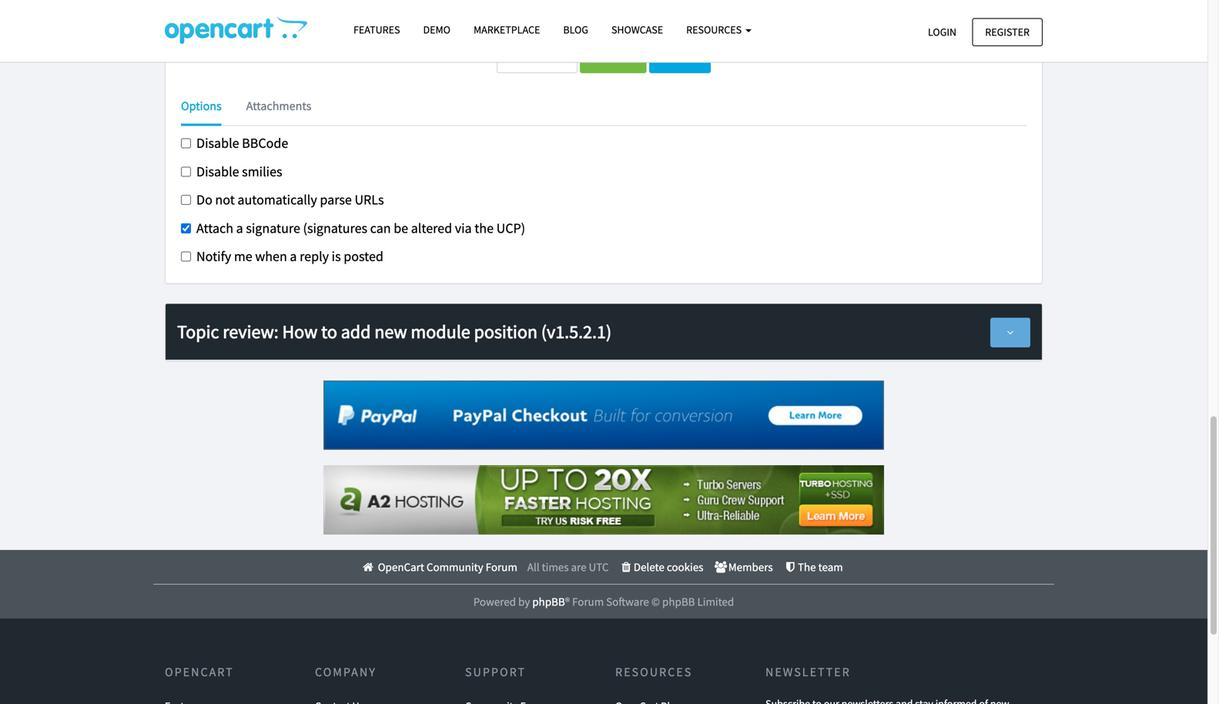 Task type: describe. For each thing, give the bounding box(es) containing it.
all
[[527, 560, 540, 574]]

0 vertical spatial resources
[[686, 23, 744, 37]]

utc
[[589, 560, 609, 574]]

disable smilies
[[196, 163, 282, 180]]

attachments link
[[235, 96, 323, 116]]

trash image
[[619, 561, 634, 573]]

the
[[798, 560, 816, 574]]

the team link
[[783, 560, 843, 574]]

new
[[375, 320, 407, 343]]

angle down image
[[1004, 327, 1017, 338]]

module
[[411, 320, 470, 343]]

marketplace link
[[462, 16, 552, 43]]

smilies
[[181, 10, 218, 26]]

automatically
[[238, 191, 317, 208]]

notify
[[196, 248, 231, 265]]

group image
[[714, 561, 728, 573]]

register
[[985, 25, 1030, 39]]

disable for disable bbcode
[[196, 134, 239, 152]]

urls
[[355, 191, 384, 208]]

limited
[[697, 594, 734, 609]]

attachments
[[246, 98, 311, 114]]

delete
[[634, 560, 665, 574]]

disable bbcode
[[196, 134, 288, 152]]

do
[[196, 191, 212, 208]]

phpbb link
[[532, 594, 565, 609]]

features link
[[342, 16, 412, 43]]

cookies
[[667, 560, 704, 574]]

disable for disable smilies
[[196, 163, 239, 180]]

software
[[606, 594, 649, 609]]

blog link
[[552, 16, 600, 43]]

parse
[[320, 191, 352, 208]]

to
[[321, 320, 337, 343]]

ucp)
[[497, 219, 525, 237]]

me
[[234, 248, 252, 265]]

topic
[[177, 320, 219, 343]]

2 phpbb from the left
[[662, 594, 695, 609]]

company
[[315, 665, 377, 680]]

members link
[[714, 560, 773, 574]]

(v1.5.2.1)
[[541, 320, 612, 343]]

marketplace
[[474, 23, 540, 37]]

shield image
[[783, 561, 798, 573]]

©
[[652, 594, 660, 609]]

not
[[215, 191, 235, 208]]

community
[[427, 560, 483, 574]]

opencart community forum link
[[361, 560, 517, 574]]

tab list containing options
[[181, 96, 1027, 126]]

review:
[[223, 320, 279, 343]]

register link
[[972, 18, 1043, 46]]

demo
[[423, 23, 451, 37]]

menu bar containing opencart community forum
[[161, 550, 1043, 584]]

how
[[282, 320, 318, 343]]

signature
[[246, 219, 300, 237]]

demo link
[[412, 16, 462, 43]]

smilies
[[242, 163, 282, 180]]

(signatures
[[303, 219, 367, 237]]

can
[[370, 219, 391, 237]]



Task type: vqa. For each thing, say whether or not it's contained in the screenshot.
something,
no



Task type: locate. For each thing, give the bounding box(es) containing it.
tab list
[[181, 96, 1027, 126]]

1 vertical spatial forum
[[572, 594, 604, 609]]

1 horizontal spatial are
[[571, 560, 587, 574]]

notify me when a reply is posted
[[196, 248, 384, 265]]

options link
[[181, 96, 233, 126]]

blog
[[563, 23, 588, 37]]

0 horizontal spatial a
[[236, 219, 243, 237]]

2 disable from the top
[[196, 163, 239, 180]]

0 vertical spatial are
[[221, 10, 237, 26]]

attach a signature (signatures can be altered via the ucp)
[[196, 219, 525, 237]]

®
[[565, 594, 570, 609]]

are left "on"
[[221, 10, 237, 26]]

1 horizontal spatial opencart
[[378, 560, 424, 574]]

all times are utc
[[527, 560, 609, 574]]

footer containing opencart community forum
[[0, 550, 1208, 619]]

opencart inside menu bar
[[378, 560, 424, 574]]

attach
[[196, 219, 233, 237]]

topic review: how to add new module position (v1.5.2.1)
[[177, 320, 612, 343]]

login
[[928, 25, 957, 39]]

a2 hosting image
[[324, 465, 884, 535]]

None submit
[[497, 43, 578, 73], [580, 43, 647, 73], [649, 43, 711, 73], [497, 43, 578, 73], [580, 43, 647, 73], [649, 43, 711, 73]]

0 horizontal spatial forum
[[486, 560, 517, 574]]

1 horizontal spatial forum
[[572, 594, 604, 609]]

when
[[255, 248, 287, 265]]

1 vertical spatial opencart
[[165, 665, 234, 680]]

1 vertical spatial are
[[571, 560, 587, 574]]

resources
[[686, 23, 744, 37], [615, 665, 693, 680]]

1 horizontal spatial phpbb
[[662, 594, 695, 609]]

a right attach
[[236, 219, 243, 237]]

the
[[475, 219, 494, 237]]

paypal payment gateway image
[[324, 381, 884, 450]]

None checkbox
[[181, 167, 191, 177], [181, 195, 191, 205], [181, 223, 191, 233], [181, 167, 191, 177], [181, 195, 191, 205], [181, 223, 191, 233]]

powered
[[474, 594, 516, 609]]

are left utc
[[571, 560, 587, 574]]

a
[[236, 219, 243, 237], [290, 248, 297, 265]]

phpbb
[[532, 594, 565, 609], [662, 594, 695, 609]]

is
[[332, 248, 341, 265]]

newsletter
[[766, 665, 851, 680]]

via
[[455, 219, 472, 237]]

support
[[465, 665, 526, 680]]

team
[[818, 560, 843, 574]]

None checkbox
[[181, 138, 191, 148], [181, 252, 191, 262], [181, 138, 191, 148], [181, 252, 191, 262]]

reply
[[300, 248, 329, 265]]

disable
[[196, 134, 239, 152], [196, 163, 239, 180]]

0 vertical spatial forum
[[486, 560, 517, 574]]

position
[[474, 320, 538, 343]]

0 horizontal spatial phpbb
[[532, 594, 565, 609]]

forum
[[486, 560, 517, 574], [572, 594, 604, 609]]

1 phpbb from the left
[[532, 594, 565, 609]]

delete cookies link
[[619, 560, 704, 574]]

are
[[221, 10, 237, 26], [571, 560, 587, 574]]

footer
[[0, 550, 1208, 619]]

opencart for opencart
[[165, 665, 234, 680]]

1 horizontal spatial a
[[290, 248, 297, 265]]

0 horizontal spatial opencart
[[165, 665, 234, 680]]

a left reply
[[290, 248, 297, 265]]

powered by phpbb ® forum software © phpbb limited
[[474, 594, 734, 609]]

0 vertical spatial a
[[236, 219, 243, 237]]

opencart for opencart community forum
[[378, 560, 424, 574]]

do not automatically parse urls
[[196, 191, 384, 208]]

disable up not
[[196, 163, 239, 180]]

resources link
[[675, 16, 763, 43]]

0 vertical spatial disable
[[196, 134, 239, 152]]

home image
[[361, 561, 376, 573]]

delete cookies
[[634, 560, 704, 574]]

phpbb right by
[[532, 594, 565, 609]]

smilies are on
[[181, 10, 256, 26]]

forum inside menu bar
[[486, 560, 517, 574]]

add
[[341, 320, 371, 343]]

showcase link
[[600, 16, 675, 43]]

opencart
[[378, 560, 424, 574], [165, 665, 234, 680]]

1 vertical spatial disable
[[196, 163, 239, 180]]

by
[[518, 594, 530, 609]]

1 vertical spatial a
[[290, 248, 297, 265]]

features
[[354, 23, 400, 37]]

be
[[394, 219, 408, 237]]

the team
[[798, 560, 843, 574]]

opencart community forum
[[376, 560, 517, 574]]

showcase
[[612, 23, 663, 37]]

menu bar
[[161, 550, 1043, 584]]

disable down options link
[[196, 134, 239, 152]]

bbcode
[[242, 134, 288, 152]]

forum right ®
[[572, 594, 604, 609]]

posted
[[344, 248, 384, 265]]

0 vertical spatial opencart
[[378, 560, 424, 574]]

forum left all
[[486, 560, 517, 574]]

are inside menu bar
[[571, 560, 587, 574]]

1 disable from the top
[[196, 134, 239, 152]]

times
[[542, 560, 569, 574]]

on
[[240, 10, 256, 26]]

members
[[728, 560, 773, 574]]

0 horizontal spatial are
[[221, 10, 237, 26]]

phpbb right ©
[[662, 594, 695, 609]]

login link
[[915, 18, 970, 46]]

options
[[181, 98, 222, 114]]

altered
[[411, 219, 452, 237]]

1 vertical spatial resources
[[615, 665, 693, 680]]



